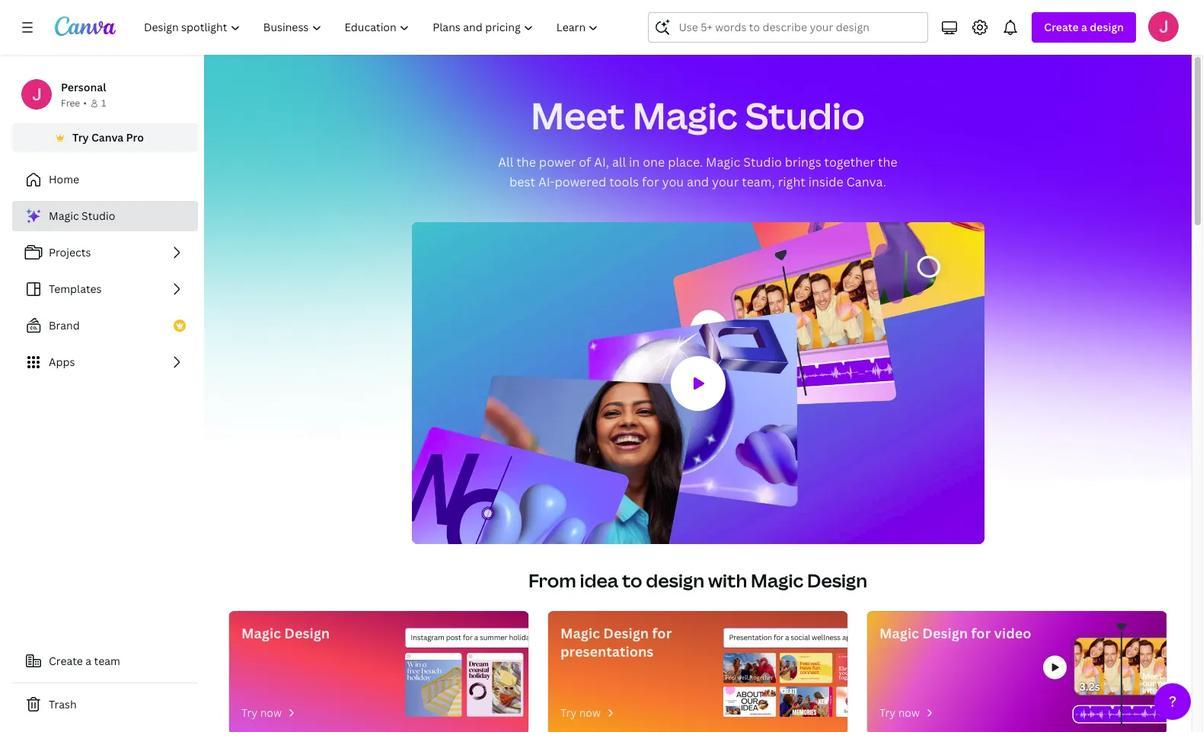 Task type: describe. For each thing, give the bounding box(es) containing it.
try for magic design for presentations
[[561, 706, 577, 721]]

magic studio link
[[12, 201, 198, 232]]

create a design button
[[1033, 12, 1137, 43]]

brand
[[49, 318, 80, 333]]

try for magic design
[[242, 706, 258, 721]]

magic inside "link"
[[49, 209, 79, 223]]

to
[[622, 568, 643, 593]]

ai,
[[594, 154, 609, 171]]

1 the from the left
[[517, 154, 536, 171]]

try now for magic design for video
[[880, 706, 920, 721]]

powered
[[555, 174, 607, 190]]

magic inside all the power of ai, all in one place. magic studio brings together the best ai-powered tools for you and your team, right inside canva.
[[706, 154, 741, 171]]

design for magic design for video
[[923, 625, 968, 643]]

meet magic studio
[[531, 91, 865, 140]]

magic studio
[[49, 209, 115, 223]]

canva
[[91, 130, 124, 145]]

free •
[[61, 97, 87, 110]]

for inside all the power of ai, all in one place. magic studio brings together the best ai-powered tools for you and your team, right inside canva.
[[642, 174, 659, 190]]

trash
[[49, 698, 77, 712]]

design for magic design
[[284, 625, 330, 643]]

projects link
[[12, 238, 198, 268]]

pro
[[126, 130, 144, 145]]

design for magic design for presentations
[[604, 625, 649, 643]]

all
[[612, 154, 626, 171]]

and
[[687, 174, 709, 190]]

try for magic design for video
[[880, 706, 896, 721]]

top level navigation element
[[134, 12, 612, 43]]

your
[[712, 174, 739, 190]]

home link
[[12, 165, 198, 195]]

inside
[[809, 174, 844, 190]]

magic inside magic design for presentations
[[561, 625, 600, 643]]

templates link
[[12, 274, 198, 305]]

meet
[[531, 91, 625, 140]]

Search search field
[[679, 13, 898, 42]]

a for design
[[1082, 20, 1088, 34]]

from
[[529, 568, 576, 593]]

together
[[825, 154, 875, 171]]

home
[[49, 172, 79, 187]]

personal
[[61, 80, 106, 94]]

1
[[101, 97, 106, 110]]

of
[[579, 154, 591, 171]]

magic design for video
[[880, 625, 1032, 643]]

studio inside all the power of ai, all in one place. magic studio brings together the best ai-powered tools for you and your team, right inside canva.
[[744, 154, 782, 171]]



Task type: vqa. For each thing, say whether or not it's contained in the screenshot.
AI-
yes



Task type: locate. For each thing, give the bounding box(es) containing it.
try canva pro
[[72, 130, 144, 145]]

a inside create a design dropdown button
[[1082, 20, 1088, 34]]

brand link
[[12, 311, 198, 341]]

studio
[[745, 91, 865, 140], [744, 154, 782, 171], [82, 209, 115, 223]]

now for magic design for presentations
[[580, 706, 601, 721]]

ai-
[[539, 174, 555, 190]]

create
[[1045, 20, 1079, 34], [49, 654, 83, 669]]

for down one
[[642, 174, 659, 190]]

2 horizontal spatial try now
[[880, 706, 920, 721]]

right
[[778, 174, 806, 190]]

create a design
[[1045, 20, 1124, 34]]

create inside 'button'
[[49, 654, 83, 669]]

try inside try canva pro button
[[72, 130, 89, 145]]

apps link
[[12, 347, 198, 378]]

with
[[708, 568, 748, 593]]

free
[[61, 97, 80, 110]]

best
[[510, 174, 536, 190]]

1 horizontal spatial the
[[878, 154, 898, 171]]

0 horizontal spatial a
[[86, 654, 92, 669]]

for inside magic design for presentations
[[652, 625, 672, 643]]

a inside create a team 'button'
[[86, 654, 92, 669]]

design
[[808, 568, 868, 593], [284, 625, 330, 643], [604, 625, 649, 643], [923, 625, 968, 643]]

1 horizontal spatial design
[[1090, 20, 1124, 34]]

0 horizontal spatial the
[[517, 154, 536, 171]]

studio up brings
[[745, 91, 865, 140]]

3 try now from the left
[[880, 706, 920, 721]]

2 try now from the left
[[561, 706, 601, 721]]

projects
[[49, 245, 91, 260]]

0 horizontal spatial now
[[260, 706, 282, 721]]

list containing magic studio
[[12, 201, 198, 378]]

james peterson image
[[1149, 11, 1179, 42]]

design
[[1090, 20, 1124, 34], [646, 568, 705, 593]]

try now for magic design
[[242, 706, 282, 721]]

1 vertical spatial create
[[49, 654, 83, 669]]

you
[[662, 174, 684, 190]]

presentations
[[561, 643, 654, 661]]

now for magic design
[[260, 706, 282, 721]]

2 vertical spatial studio
[[82, 209, 115, 223]]

place.
[[668, 154, 703, 171]]

for left video
[[972, 625, 991, 643]]

None search field
[[649, 12, 929, 43]]

create for create a design
[[1045, 20, 1079, 34]]

1 vertical spatial design
[[646, 568, 705, 593]]

templates
[[49, 282, 102, 296]]

for for magic design for presentations
[[652, 625, 672, 643]]

2 the from the left
[[878, 154, 898, 171]]

for
[[642, 174, 659, 190], [652, 625, 672, 643], [972, 625, 991, 643]]

design inside magic design for presentations
[[604, 625, 649, 643]]

1 now from the left
[[260, 706, 282, 721]]

1 vertical spatial studio
[[744, 154, 782, 171]]

0 vertical spatial studio
[[745, 91, 865, 140]]

1 try now from the left
[[242, 706, 282, 721]]

design inside create a design dropdown button
[[1090, 20, 1124, 34]]

create a team
[[49, 654, 120, 669]]

team,
[[742, 174, 775, 190]]

try now
[[242, 706, 282, 721], [561, 706, 601, 721], [880, 706, 920, 721]]

a
[[1082, 20, 1088, 34], [86, 654, 92, 669]]

0 vertical spatial create
[[1045, 20, 1079, 34]]

studio inside magic studio "link"
[[82, 209, 115, 223]]

all
[[498, 154, 514, 171]]

magic design for presentations
[[561, 625, 672, 661]]

1 horizontal spatial try now
[[561, 706, 601, 721]]

studio up the team,
[[744, 154, 782, 171]]

try canva pro button
[[12, 123, 198, 152]]

design right to
[[646, 568, 705, 593]]

apps
[[49, 355, 75, 369]]

studio down home link
[[82, 209, 115, 223]]

trash link
[[12, 690, 198, 721]]

3 now from the left
[[899, 706, 920, 721]]

the up canva.
[[878, 154, 898, 171]]

team
[[94, 654, 120, 669]]

design left james peterson icon
[[1090, 20, 1124, 34]]

canva.
[[847, 174, 887, 190]]

all the power of ai, all in one place. magic studio brings together the best ai-powered tools for you and your team, right inside canva.
[[498, 154, 898, 190]]

idea
[[580, 568, 619, 593]]

from idea to design with magic design
[[529, 568, 868, 593]]

for for magic design for video
[[972, 625, 991, 643]]

video
[[995, 625, 1032, 643]]

create a team button
[[12, 647, 198, 677]]

1 horizontal spatial now
[[580, 706, 601, 721]]

try now for magic design for presentations
[[561, 706, 601, 721]]

0 horizontal spatial design
[[646, 568, 705, 593]]

create inside dropdown button
[[1045, 20, 1079, 34]]

1 vertical spatial a
[[86, 654, 92, 669]]

brings
[[785, 154, 822, 171]]

one
[[643, 154, 665, 171]]

the
[[517, 154, 536, 171], [878, 154, 898, 171]]

the up best
[[517, 154, 536, 171]]

magic design
[[242, 625, 330, 643]]

list
[[12, 201, 198, 378]]

try
[[72, 130, 89, 145], [242, 706, 258, 721], [561, 706, 577, 721], [880, 706, 896, 721]]

•
[[83, 97, 87, 110]]

tools
[[610, 174, 639, 190]]

2 now from the left
[[580, 706, 601, 721]]

now
[[260, 706, 282, 721], [580, 706, 601, 721], [899, 706, 920, 721]]

power
[[539, 154, 576, 171]]

2 horizontal spatial now
[[899, 706, 920, 721]]

0 vertical spatial a
[[1082, 20, 1088, 34]]

0 vertical spatial design
[[1090, 20, 1124, 34]]

for down from idea to design with magic design
[[652, 625, 672, 643]]

create for create a team
[[49, 654, 83, 669]]

1 horizontal spatial a
[[1082, 20, 1088, 34]]

1 horizontal spatial create
[[1045, 20, 1079, 34]]

magic
[[633, 91, 738, 140], [706, 154, 741, 171], [49, 209, 79, 223], [751, 568, 804, 593], [242, 625, 281, 643], [561, 625, 600, 643], [880, 625, 920, 643]]

0 horizontal spatial try now
[[242, 706, 282, 721]]

0 horizontal spatial create
[[49, 654, 83, 669]]

now for magic design for video
[[899, 706, 920, 721]]

a for team
[[86, 654, 92, 669]]

in
[[629, 154, 640, 171]]



